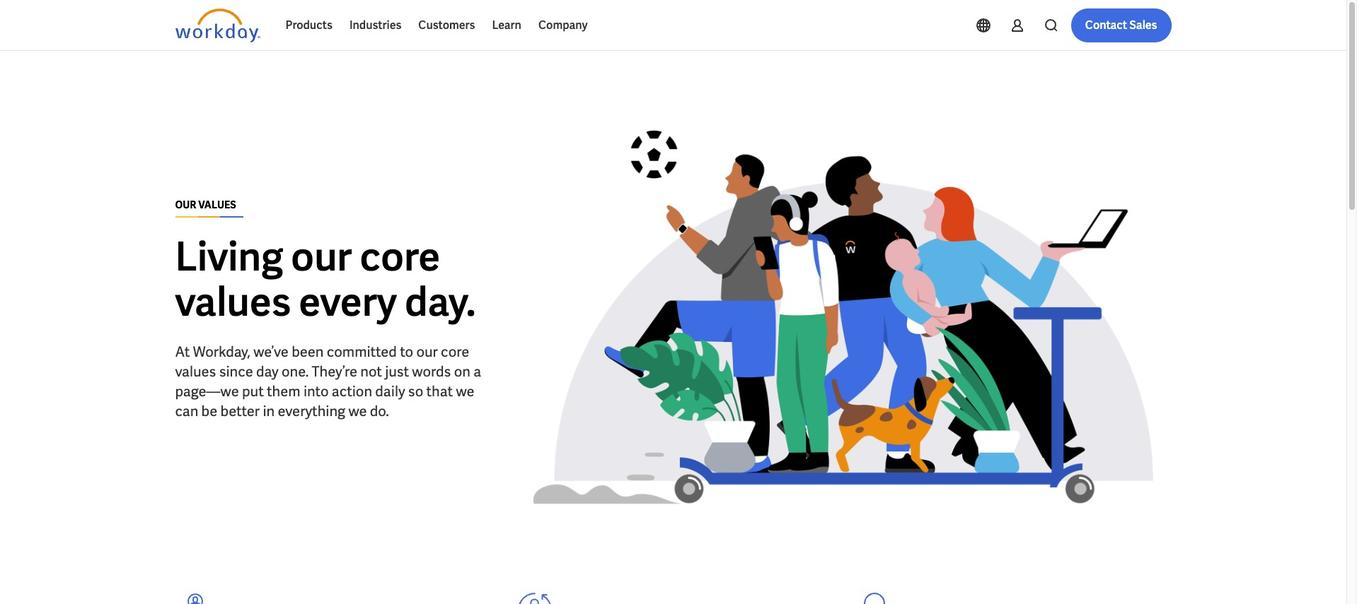 Task type: vqa. For each thing, say whether or not it's contained in the screenshot.
the top 'our'
yes



Task type: describe. For each thing, give the bounding box(es) containing it.
values inside living our core values every day.
[[175, 276, 291, 328]]

that
[[426, 382, 453, 401]]

committed
[[327, 343, 397, 361]]

so
[[408, 382, 423, 401]]

products button
[[277, 8, 341, 42]]

our inside living our core values every day.
[[291, 231, 352, 283]]

our values
[[175, 198, 236, 211]]

not
[[360, 363, 382, 381]]

living our core values every day.
[[175, 231, 476, 328]]

0 vertical spatial we
[[456, 382, 474, 401]]

customers button
[[410, 8, 484, 42]]

learn
[[492, 18, 521, 33]]

1 vertical spatial we
[[348, 402, 367, 421]]

sales
[[1129, 18, 1157, 33]]

contact sales
[[1085, 18, 1157, 33]]

everything
[[278, 402, 345, 421]]

day
[[256, 363, 279, 381]]

day.
[[405, 276, 476, 328]]

them
[[267, 382, 300, 401]]

values inside at workday, we've been committed to our core values since day one. they're not just words on a page—we put them into action daily so that we can be better in everything we do.
[[175, 363, 216, 381]]

core inside at workday, we've been committed to our core values since day one. they're not just words on a page—we put them into action daily so that we can be better in everything we do.
[[441, 343, 469, 361]]

contact sales link
[[1071, 8, 1171, 42]]

action
[[332, 382, 372, 401]]

just
[[385, 363, 409, 381]]

one.
[[282, 363, 309, 381]]

values
[[198, 198, 236, 211]]

since
[[219, 363, 253, 381]]

into
[[303, 382, 329, 401]]

been
[[292, 343, 324, 361]]



Task type: locate. For each thing, give the bounding box(es) containing it.
1 horizontal spatial core
[[441, 343, 469, 361]]

illustration of scooter workday people with soccer ball image
[[515, 96, 1171, 534]]

1 horizontal spatial our
[[416, 343, 438, 361]]

1 vertical spatial core
[[441, 343, 469, 361]]

1 values from the top
[[175, 276, 291, 328]]

every
[[299, 276, 397, 328]]

industries
[[349, 18, 401, 33]]

at
[[175, 343, 190, 361]]

we down on
[[456, 382, 474, 401]]

workday,
[[193, 343, 250, 361]]

can
[[175, 402, 198, 421]]

values
[[175, 276, 291, 328], [175, 363, 216, 381]]

page—we
[[175, 382, 239, 401]]

0 vertical spatial values
[[175, 276, 291, 328]]

1 vertical spatial our
[[416, 343, 438, 361]]

1 vertical spatial values
[[175, 363, 216, 381]]

2 values from the top
[[175, 363, 216, 381]]

our
[[291, 231, 352, 283], [416, 343, 438, 361]]

a
[[473, 363, 481, 381]]

0 horizontal spatial our
[[291, 231, 352, 283]]

on
[[454, 363, 470, 381]]

0 vertical spatial our
[[291, 231, 352, 283]]

company
[[538, 18, 588, 33]]

they're
[[312, 363, 357, 381]]

we down action
[[348, 402, 367, 421]]

0 horizontal spatial we
[[348, 402, 367, 421]]

our
[[175, 198, 196, 211]]

put
[[242, 382, 264, 401]]

products
[[286, 18, 332, 33]]

customers
[[418, 18, 475, 33]]

be
[[201, 402, 217, 421]]

living
[[175, 231, 283, 283]]

better
[[220, 402, 260, 421]]

values up workday,
[[175, 276, 291, 328]]

go to the homepage image
[[175, 8, 260, 42]]

company button
[[530, 8, 596, 42]]

0 horizontal spatial core
[[360, 231, 440, 283]]

contact
[[1085, 18, 1127, 33]]

0 vertical spatial core
[[360, 231, 440, 283]]

learn button
[[484, 8, 530, 42]]

we've
[[253, 343, 289, 361]]

words
[[412, 363, 451, 381]]

our inside at workday, we've been committed to our core values since day one. they're not just words on a page—we put them into action daily so that we can be better in everything we do.
[[416, 343, 438, 361]]

to
[[400, 343, 413, 361]]

daily
[[375, 382, 405, 401]]

core
[[360, 231, 440, 283], [441, 343, 469, 361]]

we
[[456, 382, 474, 401], [348, 402, 367, 421]]

industries button
[[341, 8, 410, 42]]

in
[[263, 402, 275, 421]]

1 horizontal spatial we
[[456, 382, 474, 401]]

at workday, we've been committed to our core values since day one. they're not just words on a page—we put them into action daily so that we can be better in everything we do.
[[175, 343, 481, 421]]

core inside living our core values every day.
[[360, 231, 440, 283]]

do.
[[370, 402, 389, 421]]

values up page—we at the left bottom
[[175, 363, 216, 381]]



